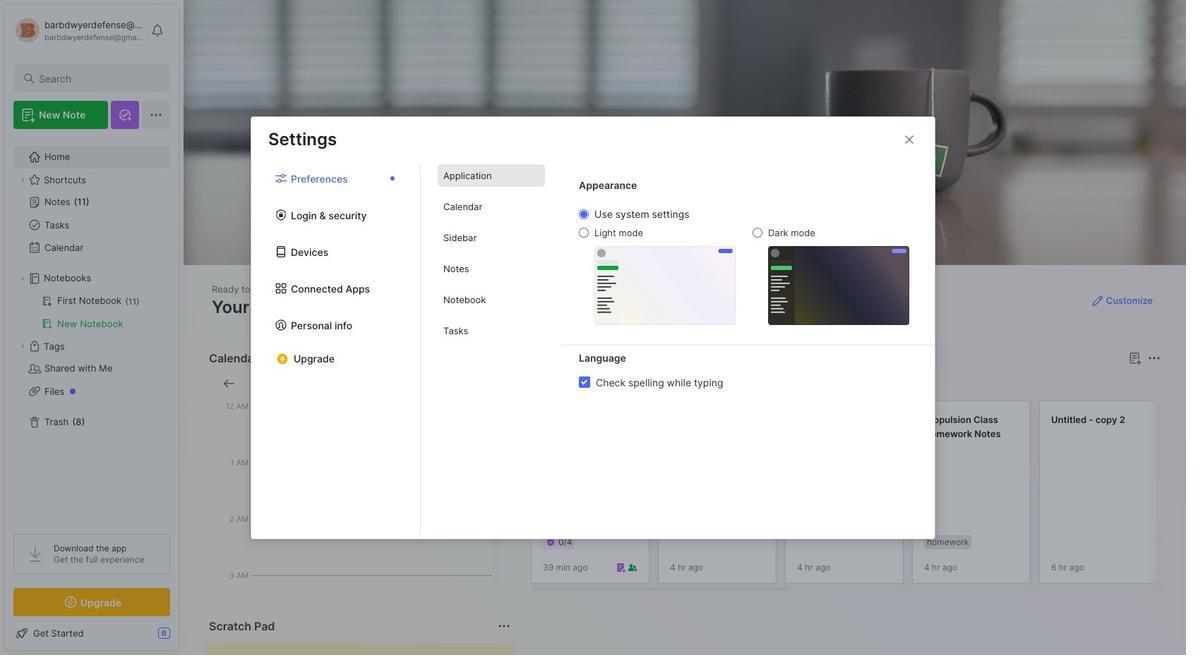 Task type: describe. For each thing, give the bounding box(es) containing it.
Start writing… text field
[[218, 645, 513, 656]]

Search text field
[[39, 72, 157, 85]]

main element
[[0, 0, 184, 656]]

expand notebooks image
[[18, 275, 27, 283]]



Task type: locate. For each thing, give the bounding box(es) containing it.
row group
[[531, 401, 1186, 593]]

tab list
[[251, 164, 421, 539], [421, 164, 562, 539], [534, 376, 1159, 393]]

expand tags image
[[18, 342, 27, 351]]

group inside main element
[[13, 290, 169, 335]]

close image
[[901, 131, 918, 148]]

group
[[13, 290, 169, 335]]

tree inside main element
[[5, 138, 179, 522]]

option group
[[579, 208, 909, 325]]

none search field inside main element
[[39, 70, 157, 87]]

tab
[[438, 164, 545, 187], [438, 196, 545, 218], [438, 227, 545, 249], [438, 258, 545, 280], [438, 289, 545, 311], [438, 320, 545, 342], [534, 376, 575, 393], [581, 376, 638, 393]]

None checkbox
[[579, 377, 590, 388]]

tree
[[5, 138, 179, 522]]

None radio
[[579, 210, 589, 220], [579, 228, 589, 238], [753, 228, 763, 238], [579, 210, 589, 220], [579, 228, 589, 238], [753, 228, 763, 238]]

None search field
[[39, 70, 157, 87]]



Task type: vqa. For each thing, say whether or not it's contained in the screenshot.
the thumbnail
no



